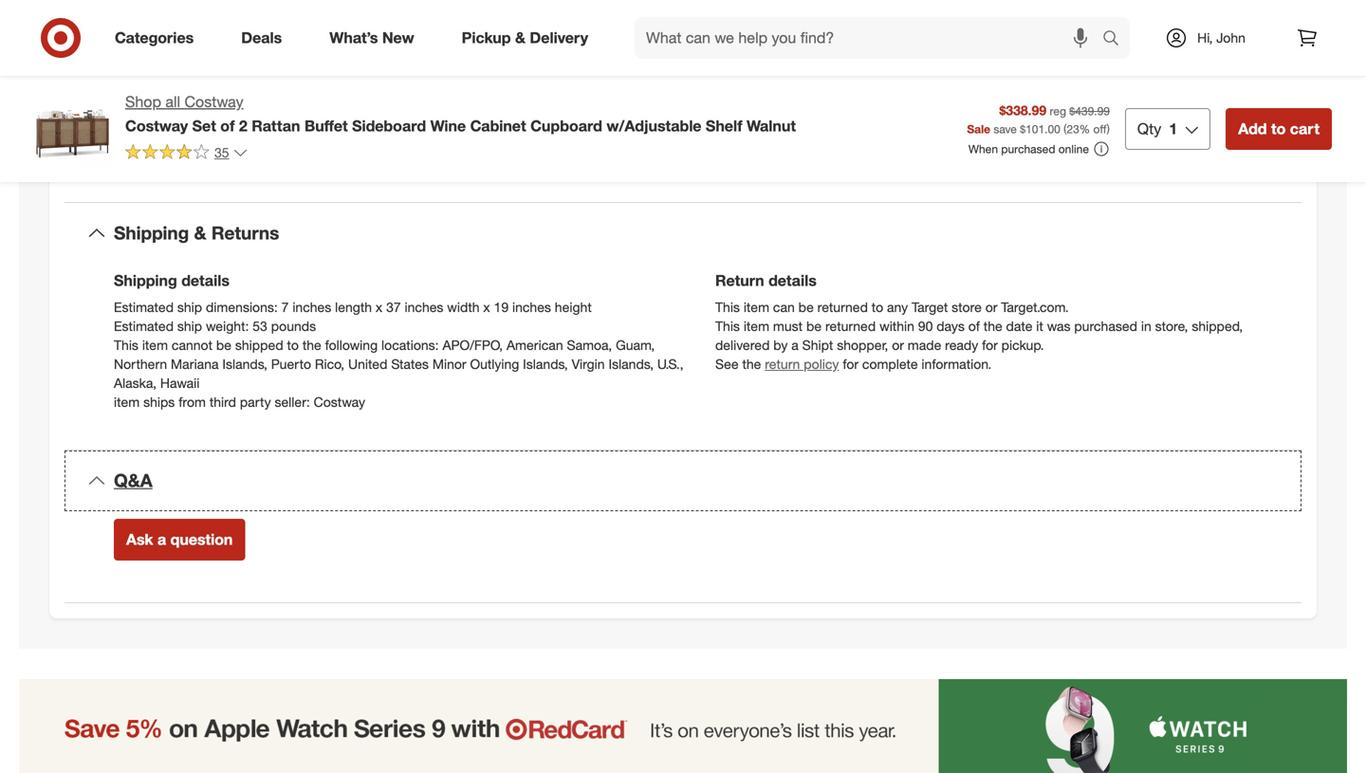 Task type: describe. For each thing, give the bounding box(es) containing it.
off
[[1094, 122, 1107, 136]]

a inside we recommend that you do not rely solely on the information presented. if you have a specific question about this item, you may consult the item's label, contact the manufacturer directly or call target guest services at 1-800-591-3869.
[[615, 97, 622, 113]]

modify
[[1196, 51, 1237, 68]]

party
[[240, 394, 271, 410]]

sideboard
[[352, 117, 426, 135]]

to down pounds
[[287, 337, 299, 353]]

0 horizontal spatial about
[[533, 158, 567, 174]]

plus™
[[421, 51, 454, 68]]

walnut
[[747, 117, 796, 135]]

image of costway set of 2 rattan buffet sideboard wine cabinet cupboard w/adjustable shelf walnut image
[[34, 91, 110, 167]]

deals link
[[225, 17, 306, 59]]

manufacturers
[[1078, 51, 1163, 68]]

information inside we recommend that you do not rely solely on the information presented. if you have a specific question about this item, you may consult the item's label, contact the manufacturer directly or call target guest services at 1-800-591-3869.
[[410, 97, 477, 113]]

pickup.
[[1002, 337, 1044, 353]]

label,
[[989, 97, 1020, 113]]

is
[[849, 51, 859, 68]]

shipped
[[235, 337, 283, 353]]

ships
[[143, 394, 175, 410]]

or left warrant
[[663, 51, 675, 68]]

recommend
[[136, 97, 208, 113]]

following
[[325, 337, 378, 353]]

0 vertical spatial costway
[[185, 93, 243, 111]]

item up "northern"
[[142, 337, 168, 353]]

shipping details estimated ship dimensions: 7 inches length x 37 inches width x 19 inches height estimated ship weight: 53 pounds
[[114, 271, 592, 334]]

on
[[996, 51, 1014, 68]]

1 x from the left
[[376, 299, 383, 316]]

weight:
[[206, 318, 249, 334]]

puerto
[[271, 356, 311, 372]]

ask
[[126, 530, 153, 549]]

target inside we recommend that you do not rely solely on the information presented. if you have a specific question about this item, you may consult the item's label, contact the manufacturer directly or call target guest services at 1-800-591-3869.
[[114, 116, 150, 132]]

warrant
[[679, 51, 724, 68]]

solely
[[330, 97, 365, 113]]

item ships from third party seller: costway
[[114, 394, 365, 410]]

What can we help you find? suggestions appear below search field
[[635, 17, 1107, 59]]

guest
[[154, 116, 189, 132]]

pickup
[[462, 29, 511, 47]]

23
[[1067, 122, 1080, 136]]

0 vertical spatial purchased
[[1001, 142, 1056, 156]]

37
[[386, 299, 401, 316]]

that inside we recommend that you do not rely solely on the information presented. if you have a specific question about this item, you may consult the item's label, contact the manufacturer directly or call target guest services at 1-800-591-3869.
[[212, 97, 235, 113]]

above inside the above item details were provided by the target plus™ partner. target does not represent or warrant that this information is accurate or complete. on occasion, manufacturers may modify their items and update their labels.
[[140, 51, 176, 68]]

buffet
[[305, 117, 348, 135]]

third
[[210, 394, 236, 410]]

minor
[[433, 356, 466, 372]]

a inside return details this item can be returned to any target store or target.com. this item must be returned within 90 days of the date it was purchased in store, shipped, delivered by a shipt shopper, or made ready for pickup. see the return policy for complete information.
[[792, 337, 799, 353]]

7
[[281, 299, 289, 316]]

item left can
[[744, 299, 770, 316]]

save
[[994, 122, 1017, 136]]

reg
[[1050, 104, 1067, 118]]

3869.
[[331, 116, 364, 132]]

2 estimated from the top
[[114, 318, 174, 334]]

question inside we recommend that you do not rely solely on the information presented. if you have a specific question about this item, you may consult the item's label, contact the manufacturer directly or call target guest services at 1-800-591-3869.
[[676, 97, 727, 113]]

or inside we recommend that you do not rely solely on the information presented. if you have a specific question about this item, you may consult the item's label, contact the manufacturer directly or call target guest services at 1-800-591-3869.
[[1225, 97, 1237, 113]]

item down guest
[[147, 158, 173, 174]]

1 vertical spatial returned
[[826, 318, 876, 334]]

not inside we recommend that you do not rely solely on the information presented. if you have a specific question about this item, you may consult the item's label, contact the manufacturer directly or call target guest services at 1-800-591-3869.
[[283, 97, 302, 113]]

$338.99 reg $439.99 sale save $ 101.00 ( 23 % off )
[[967, 102, 1110, 136]]

pounds
[[271, 318, 316, 334]]

shipping & returns
[[114, 222, 279, 244]]

3 inches from the left
[[512, 299, 551, 316]]

of inside shop all costway costway set of 2 rattan buffet sideboard wine cabinet cupboard w/adjustable shelf walnut
[[220, 117, 235, 135]]

cupboard
[[531, 117, 602, 135]]

must
[[773, 318, 803, 334]]

of inside return details this item can be returned to any target store or target.com. this item must be returned within 90 days of the date it was purchased in store, shipped, delivered by a shipt shopper, or made ready for pickup. see the return policy for complete information.
[[969, 318, 980, 334]]

0 horizontal spatial for
[[843, 356, 859, 372]]

target.com.
[[1001, 299, 1069, 316]]

to inside add to cart button
[[1272, 120, 1286, 138]]

1-
[[263, 116, 276, 132]]

width
[[447, 299, 480, 316]]

1 ship from the top
[[177, 299, 202, 316]]

the left date
[[984, 318, 1003, 334]]

consult
[[880, 97, 923, 113]]

this item cannot be shipped to the following locations:
[[114, 337, 439, 353]]

the left item's
[[927, 97, 946, 113]]

1 estimated from the top
[[114, 299, 174, 316]]

hi,
[[1198, 29, 1213, 46]]

the right reg
[[1072, 97, 1091, 113]]

if the item details above aren't accurate or complete, we want to know about it.
[[114, 158, 581, 174]]

2 islands, from the left
[[523, 356, 568, 372]]

any
[[887, 299, 908, 316]]

item up delivered
[[744, 318, 770, 334]]

services
[[193, 116, 245, 132]]

& for shipping
[[194, 222, 206, 244]]

complete
[[862, 356, 918, 372]]

90
[[918, 318, 933, 334]]

1 horizontal spatial above
[[220, 158, 256, 174]]

details inside the above item details were provided by the target plus™ partner. target does not represent or warrant that this information is accurate or complete. on occasion, manufacturers may modify their items and update their labels.
[[209, 51, 248, 68]]

items
[[114, 70, 146, 87]]

delivery
[[530, 29, 588, 47]]

%
[[1080, 122, 1090, 136]]

guam,
[[616, 337, 655, 353]]

presented.
[[480, 97, 543, 113]]

$338.99
[[1000, 102, 1047, 119]]

target down new
[[381, 51, 417, 68]]

categories
[[115, 29, 194, 47]]

rattan
[[252, 117, 300, 135]]

this inside we recommend that you do not rely solely on the information presented. if you have a specific question about this item, you may consult the item's label, contact the manufacturer directly or call target guest services at 1-800-591-3869.
[[769, 97, 790, 113]]

2 ship from the top
[[177, 318, 202, 334]]

from
[[179, 394, 206, 410]]

by inside return details this item can be returned to any target store or target.com. this item must be returned within 90 days of the date it was purchased in store, shipped, delivered by a shipt shopper, or made ready for pickup. see the return policy for complete information.
[[774, 337, 788, 353]]

alaska,
[[114, 375, 157, 391]]

1 vertical spatial costway
[[125, 117, 188, 135]]

aren't
[[260, 158, 292, 174]]

on
[[368, 97, 383, 113]]

at
[[248, 116, 260, 132]]

or left complete.
[[918, 51, 930, 68]]

length
[[335, 299, 372, 316]]

provided
[[284, 51, 337, 68]]

& for pickup
[[515, 29, 526, 47]]

question inside button
[[170, 530, 233, 549]]

about inside we recommend that you do not rely solely on the information presented. if you have a specific question about this item, you may consult the item's label, contact the manufacturer directly or call target guest services at 1-800-591-3869.
[[731, 97, 765, 113]]

2 x from the left
[[483, 299, 490, 316]]

2 inches from the left
[[405, 299, 444, 316]]

delivered
[[715, 337, 770, 353]]

w/adjustable
[[607, 117, 702, 135]]

$
[[1020, 122, 1026, 136]]

the
[[114, 51, 136, 68]]

2 vertical spatial be
[[216, 337, 232, 353]]

cabinet
[[470, 117, 526, 135]]

to inside return details this item can be returned to any target store or target.com. this item must be returned within 90 days of the date it was purchased in store, shipped, delivered by a shipt shopper, or made ready for pickup. see the return policy for complete information.
[[872, 299, 884, 316]]

what's
[[330, 29, 378, 47]]

may inside we recommend that you do not rely solely on the information presented. if you have a specific question about this item, you may consult the item's label, contact the manufacturer directly or call target guest services at 1-800-591-3869.
[[851, 97, 876, 113]]

accurate inside the above item details were provided by the target plus™ partner. target does not represent or warrant that this information is accurate or complete. on occasion, manufacturers may modify their items and update their labels.
[[863, 51, 914, 68]]



Task type: vqa. For each thing, say whether or not it's contained in the screenshot.
the 'reg'
yes



Task type: locate. For each thing, give the bounding box(es) containing it.
shelf
[[706, 117, 743, 135]]

1 vertical spatial a
[[792, 337, 799, 353]]

made
[[908, 337, 942, 353]]

mariana
[[171, 356, 219, 372]]

we
[[114, 97, 133, 113]]

0 vertical spatial be
[[799, 299, 814, 316]]

about
[[731, 97, 765, 113], [533, 158, 567, 174]]

by inside the above item details were provided by the target plus™ partner. target does not represent or warrant that this information is accurate or complete. on occasion, manufacturers may modify their items and update their labels.
[[341, 51, 355, 68]]

& right pickup
[[515, 29, 526, 47]]

1 vertical spatial information
[[410, 97, 477, 113]]

1 horizontal spatial islands,
[[523, 356, 568, 372]]

0 vertical spatial estimated
[[114, 299, 174, 316]]

not
[[580, 51, 599, 68], [283, 97, 302, 113]]

purchased inside return details this item can be returned to any target store or target.com. this item must be returned within 90 days of the date it was purchased in store, shipped, delivered by a shipt shopper, or made ready for pickup. see the return policy for complete information.
[[1075, 318, 1138, 334]]

their down john on the right top of the page
[[1240, 51, 1267, 68]]

1 vertical spatial this
[[769, 97, 790, 113]]

shipped,
[[1192, 318, 1243, 334]]

0 horizontal spatial a
[[157, 530, 166, 549]]

this
[[754, 51, 775, 68], [769, 97, 790, 113]]

591-
[[303, 116, 331, 132]]

0 vertical spatial not
[[580, 51, 599, 68]]

0 horizontal spatial that
[[212, 97, 235, 113]]

0 horizontal spatial not
[[283, 97, 302, 113]]

you up cupboard on the top
[[558, 97, 580, 113]]

35 link
[[125, 143, 248, 165]]

or down 'within'
[[892, 337, 904, 353]]

0 vertical spatial this
[[715, 299, 740, 316]]

0 vertical spatial &
[[515, 29, 526, 47]]

1 vertical spatial be
[[807, 318, 822, 334]]

were
[[252, 51, 281, 68]]

item inside the above item details were provided by the target plus™ partner. target does not represent or warrant that this information is accurate or complete. on occasion, manufacturers may modify their items and update their labels.
[[180, 51, 206, 68]]

2 you from the left
[[558, 97, 580, 113]]

the above item details were provided by the target plus™ partner. target does not represent or warrant that this information is accurate or complete. on occasion, manufacturers may modify their items and update their labels.
[[114, 51, 1267, 87]]

partner.
[[457, 51, 503, 68]]

1 horizontal spatial &
[[515, 29, 526, 47]]

a right ask
[[157, 530, 166, 549]]

does
[[547, 51, 576, 68]]

samoa,
[[567, 337, 612, 353]]

1 horizontal spatial may
[[1167, 51, 1192, 68]]

0 vertical spatial for
[[982, 337, 998, 353]]

0 vertical spatial shipping
[[114, 222, 189, 244]]

ask a question
[[126, 530, 233, 549]]

1 horizontal spatial of
[[969, 318, 980, 334]]

this up walnut at the right
[[769, 97, 790, 113]]

1 horizontal spatial x
[[483, 299, 490, 316]]

update
[[176, 70, 218, 87]]

may inside the above item details were provided by the target plus™ partner. target does not represent or warrant that this information is accurate or complete. on occasion, manufacturers may modify their items and update their labels.
[[1167, 51, 1192, 68]]

item's
[[949, 97, 985, 113]]

2 horizontal spatial a
[[792, 337, 799, 353]]

add to cart button
[[1226, 108, 1332, 150]]

to
[[1272, 120, 1286, 138], [482, 158, 494, 174], [872, 299, 884, 316], [287, 337, 299, 353]]

1 horizontal spatial their
[[1240, 51, 1267, 68]]

1 horizontal spatial about
[[731, 97, 765, 113]]

within
[[880, 318, 915, 334]]

q&a button
[[65, 451, 1302, 511]]

states
[[391, 356, 429, 372]]

35
[[214, 144, 229, 161]]

1 horizontal spatial information
[[779, 51, 846, 68]]

shipping for shipping & returns
[[114, 222, 189, 244]]

details inside return details this item can be returned to any target store or target.com. this item must be returned within 90 days of the date it was purchased in store, shipped, delivered by a shipt shopper, or made ready for pickup. see the return policy for complete information.
[[769, 271, 817, 290]]

0 vertical spatial a
[[615, 97, 622, 113]]

see
[[715, 356, 739, 372]]

all
[[165, 93, 180, 111]]

shipt
[[802, 337, 833, 353]]

you right item,
[[826, 97, 847, 113]]

this up delivered
[[715, 318, 740, 334]]

return
[[715, 271, 764, 290]]

1 vertical spatial estimated
[[114, 318, 174, 334]]

or left the call
[[1225, 97, 1237, 113]]

0 horizontal spatial purchased
[[1001, 142, 1056, 156]]

1 vertical spatial above
[[220, 158, 256, 174]]

$439.99
[[1070, 104, 1110, 118]]

you
[[238, 97, 260, 113], [558, 97, 580, 113], [826, 97, 847, 113]]

for down shopper,
[[843, 356, 859, 372]]

0 horizontal spatial &
[[194, 222, 206, 244]]

to right want
[[482, 158, 494, 174]]

& inside 'dropdown button'
[[194, 222, 206, 244]]

store,
[[1155, 318, 1188, 334]]

the right on
[[387, 97, 406, 113]]

pickup & delivery
[[462, 29, 588, 47]]

1 vertical spatial shipping
[[114, 271, 177, 290]]

a right have
[[615, 97, 622, 113]]

or left complete,
[[351, 158, 363, 174]]

be down weight:
[[216, 337, 232, 353]]

a inside button
[[157, 530, 166, 549]]

if up cupboard on the top
[[547, 97, 555, 113]]

0 vertical spatial if
[[547, 97, 555, 113]]

question
[[676, 97, 727, 113], [170, 530, 233, 549]]

and
[[150, 70, 172, 87]]

1 vertical spatial for
[[843, 356, 859, 372]]

this down return
[[715, 299, 740, 316]]

1 inches from the left
[[293, 299, 331, 316]]

information
[[779, 51, 846, 68], [410, 97, 477, 113]]

& left returns
[[194, 222, 206, 244]]

inches right the 37
[[405, 299, 444, 316]]

for right ready
[[982, 337, 998, 353]]

2 vertical spatial a
[[157, 530, 166, 549]]

information up wine
[[410, 97, 477, 113]]

manufacturer
[[1095, 97, 1174, 113]]

1 vertical spatial their
[[222, 70, 248, 87]]

be right can
[[799, 299, 814, 316]]

of left the '2'
[[220, 117, 235, 135]]

item up update
[[180, 51, 206, 68]]

2 horizontal spatial inches
[[512, 299, 551, 316]]

apo/fpo, american samoa, guam, northern mariana islands, puerto rico, united states minor outlying islands, virgin islands, u.s., alaska, hawaii
[[114, 337, 684, 391]]

you up at
[[238, 97, 260, 113]]

be up shipt
[[807, 318, 822, 334]]

1 horizontal spatial that
[[727, 51, 750, 68]]

target down we
[[114, 116, 150, 132]]

0 vertical spatial of
[[220, 117, 235, 135]]

the down delivered
[[742, 356, 761, 372]]

inches up pounds
[[293, 299, 331, 316]]

shipping inside shipping details estimated ship dimensions: 7 inches length x 37 inches width x 19 inches height estimated ship weight: 53 pounds
[[114, 271, 177, 290]]

item down alaska,
[[114, 394, 140, 410]]

3 you from the left
[[826, 97, 847, 113]]

0 horizontal spatial you
[[238, 97, 260, 113]]

1 vertical spatial of
[[969, 318, 980, 334]]

return
[[765, 356, 800, 372]]

advertisement region
[[19, 679, 1347, 773]]

shop all costway costway set of 2 rattan buffet sideboard wine cabinet cupboard w/adjustable shelf walnut
[[125, 93, 796, 135]]

details up can
[[769, 271, 817, 290]]

1 horizontal spatial accurate
[[863, 51, 914, 68]]

item,
[[794, 97, 822, 113]]

sale
[[967, 122, 991, 136]]

new
[[382, 29, 414, 47]]

islands, down shipped
[[222, 356, 268, 372]]

2 vertical spatial costway
[[314, 394, 365, 410]]

that right warrant
[[727, 51, 750, 68]]

1 vertical spatial this
[[715, 318, 740, 334]]

shipping down shipping & returns
[[114, 271, 177, 290]]

1 islands, from the left
[[222, 356, 268, 372]]

not up 800-
[[283, 97, 302, 113]]

x left the 37
[[376, 299, 383, 316]]

1 vertical spatial that
[[212, 97, 235, 113]]

may
[[1167, 51, 1192, 68], [851, 97, 876, 113]]

costway down recommend
[[125, 117, 188, 135]]

details down set
[[177, 158, 216, 174]]

it
[[1036, 318, 1044, 334]]

1 horizontal spatial for
[[982, 337, 998, 353]]

2 horizontal spatial islands,
[[609, 356, 654, 372]]

dimensions:
[[206, 299, 278, 316]]

categories link
[[99, 17, 218, 59]]

accurate right is
[[863, 51, 914, 68]]

add to cart
[[1239, 120, 1320, 138]]

inches
[[293, 299, 331, 316], [405, 299, 444, 316], [512, 299, 551, 316]]

details up dimensions:
[[181, 271, 230, 290]]

1 vertical spatial ship
[[177, 318, 202, 334]]

that up services
[[212, 97, 235, 113]]

1 horizontal spatial a
[[615, 97, 622, 113]]

0 horizontal spatial x
[[376, 299, 383, 316]]

was
[[1047, 318, 1071, 334]]

0 horizontal spatial may
[[851, 97, 876, 113]]

costway down rico,
[[314, 394, 365, 410]]

rely
[[306, 97, 327, 113]]

0 horizontal spatial inches
[[293, 299, 331, 316]]

0 vertical spatial question
[[676, 97, 727, 113]]

1 vertical spatial not
[[283, 97, 302, 113]]

accurate
[[863, 51, 914, 68], [296, 158, 348, 174]]

height
[[555, 299, 592, 316]]

the up rico,
[[303, 337, 321, 353]]

0 horizontal spatial by
[[341, 51, 355, 68]]

1 vertical spatial question
[[170, 530, 233, 549]]

0 horizontal spatial above
[[140, 51, 176, 68]]

the down we
[[125, 158, 144, 174]]

0 horizontal spatial their
[[222, 70, 248, 87]]

by up return
[[774, 337, 788, 353]]

or right 'store'
[[986, 299, 998, 316]]

1 vertical spatial accurate
[[296, 158, 348, 174]]

that inside the above item details were provided by the target plus™ partner. target does not represent or warrant that this information is accurate or complete. on occasion, manufacturers may modify their items and update their labels.
[[727, 51, 750, 68]]

shipping for shipping details estimated ship dimensions: 7 inches length x 37 inches width x 19 inches height estimated ship weight: 53 pounds
[[114, 271, 177, 290]]

shipping down '35' link
[[114, 222, 189, 244]]

1 horizontal spatial question
[[676, 97, 727, 113]]

0 vertical spatial above
[[140, 51, 176, 68]]

by down what's
[[341, 51, 355, 68]]

not right the does
[[580, 51, 599, 68]]

directly
[[1178, 97, 1221, 113]]

know
[[498, 158, 529, 174]]

0 vertical spatial information
[[779, 51, 846, 68]]

this inside the above item details were provided by the target plus™ partner. target does not represent or warrant that this information is accurate or complete. on occasion, manufacturers may modify their items and update their labels.
[[754, 51, 775, 68]]

be
[[799, 299, 814, 316], [807, 318, 822, 334], [216, 337, 232, 353]]

inches right 19
[[512, 299, 551, 316]]

outlying
[[470, 356, 519, 372]]

target up 90
[[912, 299, 948, 316]]

1 horizontal spatial not
[[580, 51, 599, 68]]

return policy link
[[765, 356, 839, 372]]

if right image of costway set of 2 rattan buffet sideboard wine cabinet cupboard w/adjustable shelf walnut
[[114, 158, 121, 174]]

search
[[1094, 30, 1140, 49]]

1 vertical spatial may
[[851, 97, 876, 113]]

if inside we recommend that you do not rely solely on the information presented. if you have a specific question about this item, you may consult the item's label, contact the manufacturer directly or call target guest services at 1-800-591-3869.
[[547, 97, 555, 113]]

date
[[1006, 318, 1033, 334]]

2 horizontal spatial you
[[826, 97, 847, 113]]

specific
[[626, 97, 672, 113]]

0 vertical spatial may
[[1167, 51, 1192, 68]]

may left modify
[[1167, 51, 1192, 68]]

this right warrant
[[754, 51, 775, 68]]

1 horizontal spatial purchased
[[1075, 318, 1138, 334]]

this up "northern"
[[114, 337, 138, 353]]

1 horizontal spatial you
[[558, 97, 580, 113]]

to right add
[[1272, 120, 1286, 138]]

1 horizontal spatial if
[[547, 97, 555, 113]]

2 vertical spatial this
[[114, 337, 138, 353]]

1 vertical spatial about
[[533, 158, 567, 174]]

0 vertical spatial ship
[[177, 299, 202, 316]]

2 shipping from the top
[[114, 271, 177, 290]]

shop
[[125, 93, 161, 111]]

details inside shipping details estimated ship dimensions: 7 inches length x 37 inches width x 19 inches height estimated ship weight: 53 pounds
[[181, 271, 230, 290]]

wine
[[430, 117, 466, 135]]

question up shelf
[[676, 97, 727, 113]]

their left labels.
[[222, 70, 248, 87]]

0 horizontal spatial question
[[170, 530, 233, 549]]

0 horizontal spatial if
[[114, 158, 121, 174]]

locations:
[[381, 337, 439, 353]]

a up the return policy link
[[792, 337, 799, 353]]

above up and
[[140, 51, 176, 68]]

pickup & delivery link
[[446, 17, 612, 59]]

1 horizontal spatial by
[[774, 337, 788, 353]]

0 vertical spatial that
[[727, 51, 750, 68]]

1 shipping from the top
[[114, 222, 189, 244]]

question right ask
[[170, 530, 233, 549]]

the inside the above item details were provided by the target plus™ partner. target does not represent or warrant that this information is accurate or complete. on occasion, manufacturers may modify their items and update their labels.
[[358, 51, 377, 68]]

0 vertical spatial by
[[341, 51, 355, 68]]

0 vertical spatial this
[[754, 51, 775, 68]]

islands, down guam,
[[609, 356, 654, 372]]

1 vertical spatial if
[[114, 158, 121, 174]]

search button
[[1094, 17, 1140, 63]]

shipping inside 'dropdown button'
[[114, 222, 189, 244]]

that
[[727, 51, 750, 68], [212, 97, 235, 113]]

1 horizontal spatial inches
[[405, 299, 444, 316]]

can
[[773, 299, 795, 316]]

x left 19
[[483, 299, 490, 316]]

store
[[952, 299, 982, 316]]

0 vertical spatial their
[[1240, 51, 1267, 68]]

1 vertical spatial &
[[194, 222, 206, 244]]

above left aren't at the top of page
[[220, 158, 256, 174]]

target inside return details this item can be returned to any target store or target.com. this item must be returned within 90 days of the date it was purchased in store, shipped, delivered by a shipt shopper, or made ready for pickup. see the return policy for complete information.
[[912, 299, 948, 316]]

purchased left in
[[1075, 318, 1138, 334]]

what's new
[[330, 29, 414, 47]]

0 horizontal spatial accurate
[[296, 158, 348, 174]]

call
[[1240, 97, 1261, 113]]

apo/fpo,
[[443, 337, 503, 353]]

0 vertical spatial accurate
[[863, 51, 914, 68]]

1 vertical spatial purchased
[[1075, 318, 1138, 334]]

)
[[1107, 122, 1110, 136]]

costway up services
[[185, 93, 243, 111]]

of down 'store'
[[969, 318, 980, 334]]

may left consult
[[851, 97, 876, 113]]

purchased down $
[[1001, 142, 1056, 156]]

details up update
[[209, 51, 248, 68]]

when
[[969, 142, 998, 156]]

when purchased online
[[969, 142, 1089, 156]]

about left it.
[[533, 158, 567, 174]]

0 horizontal spatial information
[[410, 97, 477, 113]]

0 vertical spatial about
[[731, 97, 765, 113]]

the
[[358, 51, 377, 68], [387, 97, 406, 113], [927, 97, 946, 113], [1072, 97, 1091, 113], [125, 158, 144, 174], [984, 318, 1003, 334], [303, 337, 321, 353], [742, 356, 761, 372]]

3 islands, from the left
[[609, 356, 654, 372]]

information inside the above item details were provided by the target plus™ partner. target does not represent or warrant that this information is accurate or complete. on occasion, manufacturers may modify their items and update their labels.
[[779, 51, 846, 68]]

seller:
[[275, 394, 310, 410]]

target down pickup & delivery at top left
[[507, 51, 543, 68]]

the down what's new
[[358, 51, 377, 68]]

information left is
[[779, 51, 846, 68]]

qty 1
[[1138, 120, 1178, 138]]

0 vertical spatial returned
[[818, 299, 868, 316]]

days
[[937, 318, 965, 334]]

1 vertical spatial by
[[774, 337, 788, 353]]

complete,
[[367, 158, 426, 174]]

contact
[[1024, 97, 1068, 113]]

islands,
[[222, 356, 268, 372], [523, 356, 568, 372], [609, 356, 654, 372]]

0 horizontal spatial islands,
[[222, 356, 268, 372]]

islands, down american
[[523, 356, 568, 372]]

want
[[450, 158, 479, 174]]

to left any
[[872, 299, 884, 316]]

accurate down the buffet
[[296, 158, 348, 174]]

not inside the above item details were provided by the target plus™ partner. target does not represent or warrant that this information is accurate or complete. on occasion, manufacturers may modify their items and update their labels.
[[580, 51, 599, 68]]

1 you from the left
[[238, 97, 260, 113]]

0 horizontal spatial of
[[220, 117, 235, 135]]

about up shelf
[[731, 97, 765, 113]]



